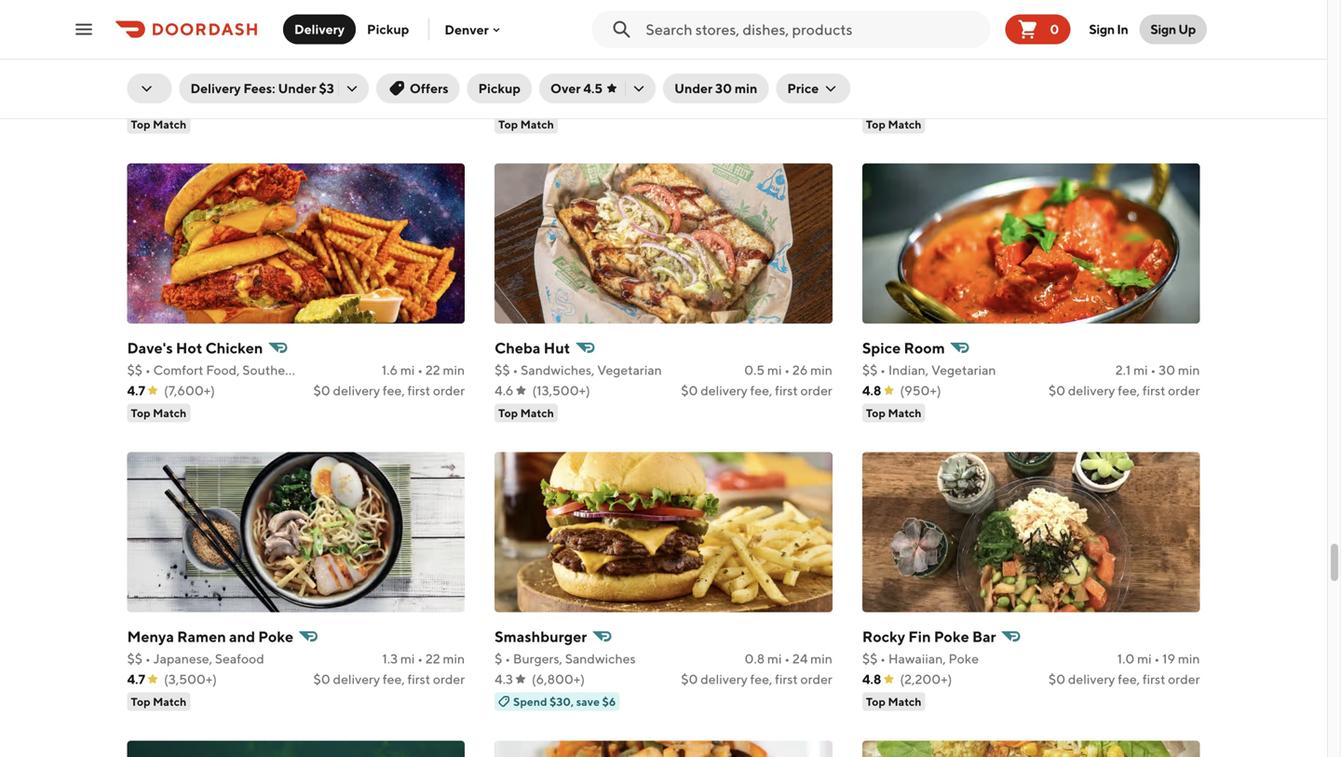 Task type: locate. For each thing, give the bounding box(es) containing it.
top match for fin
[[866, 696, 922, 709]]

top down 'menya' in the left bottom of the page
[[131, 696, 151, 709]]

mi
[[400, 74, 414, 89], [771, 74, 785, 89], [401, 363, 415, 378], [768, 363, 782, 378], [1134, 363, 1149, 378], [401, 651, 415, 667], [768, 651, 782, 667], [1138, 651, 1152, 667]]

delivery up $3
[[294, 21, 345, 37]]

delivery fees: under $3
[[191, 81, 334, 96]]

first for menya ramen and poke
[[408, 672, 431, 687]]

top match for hut
[[499, 407, 554, 420]]

fee, down the 0.6
[[751, 94, 773, 110]]

top match down (3,500+)
[[131, 696, 187, 709]]

1 horizontal spatial vegetarian
[[932, 363, 997, 378]]

4.8
[[863, 383, 882, 399], [863, 672, 882, 687]]

southern
[[243, 363, 298, 378]]

0 vertical spatial delivery
[[294, 21, 345, 37]]

$​0 delivery fee, first order down 0.5
[[681, 383, 833, 399]]

1 horizontal spatial delivery
[[294, 21, 345, 37]]

0 vertical spatial 4.7
[[127, 383, 145, 399]]

order for spice room
[[1169, 383, 1201, 399]]

sign
[[1090, 21, 1115, 37], [1151, 21, 1177, 37]]

$​0 delivery fee, first order
[[314, 94, 465, 110], [681, 94, 833, 110], [314, 383, 465, 399], [681, 383, 833, 399], [1049, 383, 1201, 399], [314, 672, 465, 687], [681, 672, 833, 687], [1049, 672, 1201, 687]]

top match down "spicy basil" in the top right of the page
[[866, 118, 922, 131]]

1 vertical spatial 4.8
[[863, 672, 882, 687]]

first for smashburger
[[775, 672, 798, 687]]

0 horizontal spatial pickup button
[[356, 14, 421, 44]]

top match down (950+)
[[866, 407, 922, 420]]

match down '(7,600+)'
[[153, 407, 187, 420]]

30
[[716, 81, 732, 96], [1159, 363, 1176, 378]]

order down 0.4 mi • 24 min
[[433, 94, 465, 110]]

delivery for denver pizza company
[[333, 94, 380, 110]]

fee, for cheba hut
[[751, 383, 773, 399]]

match down (2,500+)
[[153, 118, 187, 131]]

first down 2.1 mi • 30 min
[[1143, 383, 1166, 399]]

$$ • pizza, salads
[[495, 74, 597, 89]]

$$ for denver pizza company
[[127, 74, 143, 89]]

mi right 1.3
[[401, 651, 415, 667]]

under inside under 30 min button
[[675, 81, 713, 96]]

$​0 delivery fee, first order down "0.4"
[[314, 94, 465, 110]]

min right 19
[[1179, 651, 1201, 667]]

22
[[426, 363, 440, 378], [426, 651, 440, 667]]

pizza, down sliceworks
[[521, 74, 556, 89]]

order down 19
[[1169, 672, 1201, 687]]

under left $3
[[278, 81, 316, 96]]

pickup button down sliceworks
[[467, 74, 532, 103]]

first for cheba hut
[[775, 383, 798, 399]]

0 vertical spatial 22
[[426, 363, 440, 378]]

sign in link
[[1078, 11, 1140, 48]]

4.7 for dave's hot chicken
[[127, 383, 145, 399]]

1 horizontal spatial sign
[[1151, 21, 1177, 37]]

dave's hot chicken
[[127, 339, 263, 357]]

0 horizontal spatial 24
[[425, 74, 440, 89]]

1 vertical spatial delivery
[[191, 81, 241, 96]]

1 horizontal spatial 30
[[1159, 363, 1176, 378]]

fee, for dave's hot chicken
[[383, 383, 405, 399]]

denver for denver pizza company
[[127, 50, 178, 68]]

min right 26
[[811, 363, 833, 378]]

1 horizontal spatial denver
[[445, 22, 489, 37]]

vegetarian for cheba hut
[[597, 363, 662, 378]]

30 left the 0.6
[[716, 81, 732, 96]]

denver
[[445, 22, 489, 37], [127, 50, 178, 68]]

top down cheba
[[499, 407, 518, 420]]

fee,
[[383, 94, 405, 110], [751, 94, 773, 110], [383, 383, 405, 399], [751, 383, 773, 399], [1118, 383, 1141, 399], [383, 672, 405, 687], [751, 672, 773, 687], [1118, 672, 1141, 687]]

0 vertical spatial 30
[[716, 81, 732, 96]]

sign left up
[[1151, 21, 1177, 37]]

order down "1.6 mi • 22 min"
[[433, 383, 465, 399]]

match down (6,400+)
[[521, 118, 554, 131]]

$​0 delivery fee, first order down 0.8
[[681, 672, 833, 687]]

first down '1.0 mi • 19 min'
[[1143, 672, 1166, 687]]

$6
[[603, 696, 616, 709]]

24 right 0.8
[[793, 651, 808, 667]]

$​0 for sliceworks
[[681, 94, 698, 110]]

top down dave's
[[131, 407, 151, 420]]

0 horizontal spatial delivery
[[191, 81, 241, 96]]

fee, down 1.0
[[1118, 672, 1141, 687]]

2 pizza, from the left
[[521, 74, 556, 89]]

$​0 delivery fee, first order for smashburger
[[681, 672, 833, 687]]

menya
[[127, 628, 174, 646]]

denver pizza company
[[127, 50, 288, 68]]

first for denver pizza company
[[408, 94, 431, 110]]

fee, for spice room
[[1118, 383, 1141, 399]]

2 22 from the top
[[426, 651, 440, 667]]

fees:
[[244, 81, 275, 96]]

4.6 down $$ • pizza, salads
[[495, 94, 514, 110]]

4.6 for denver pizza company
[[127, 94, 146, 110]]

1 vertical spatial 30
[[1159, 363, 1176, 378]]

delivery inside button
[[294, 21, 345, 37]]

top for hot
[[131, 407, 151, 420]]

$$ down cheba
[[495, 363, 510, 378]]

1 vertical spatial pickup button
[[467, 74, 532, 103]]

fee, down 0.5
[[751, 383, 773, 399]]

under
[[278, 81, 316, 96], [675, 81, 713, 96]]

4.6 down cheba
[[495, 383, 514, 399]]

2 4.8 from the top
[[863, 672, 882, 687]]

mi right 0.5
[[768, 363, 782, 378]]

Store search: begin typing to search for stores available on DoorDash text field
[[646, 19, 983, 40]]

min
[[443, 74, 465, 89], [811, 74, 833, 89], [735, 81, 758, 96], [443, 363, 465, 378], [811, 363, 833, 378], [1179, 363, 1201, 378], [443, 651, 465, 667], [811, 651, 833, 667], [1179, 651, 1201, 667]]

$​0 for dave's hot chicken
[[314, 383, 331, 399]]

min right 2.1
[[1179, 363, 1201, 378]]

min right 0.8
[[811, 651, 833, 667]]

1 pizza, from the left
[[153, 74, 188, 89]]

min inside button
[[735, 81, 758, 96]]

$​0 delivery fee, first order for menya ramen and poke
[[314, 672, 465, 687]]

order for dave's hot chicken
[[433, 383, 465, 399]]

poke right and
[[258, 628, 294, 646]]

1 vertical spatial pickup
[[479, 81, 521, 96]]

min right 21
[[811, 74, 833, 89]]

order for smashburger
[[801, 672, 833, 687]]

26
[[793, 363, 808, 378]]

21
[[796, 74, 808, 89]]

burgers,
[[513, 651, 563, 667]]

min down denver popup button
[[443, 74, 465, 89]]

mi for spice room
[[1134, 363, 1149, 378]]

fee, down 2.1
[[1118, 383, 1141, 399]]

$​0
[[314, 94, 331, 110], [681, 94, 698, 110], [314, 383, 331, 399], [681, 383, 698, 399], [1049, 383, 1066, 399], [314, 672, 331, 687], [681, 672, 698, 687], [1049, 672, 1066, 687]]

rocky
[[863, 628, 906, 646]]

30 inside button
[[716, 81, 732, 96]]

(3,500+)
[[164, 672, 217, 687]]

mi right the 0.6
[[771, 74, 785, 89]]

1.0 mi • 19 min
[[1118, 651, 1201, 667]]

0.8
[[745, 651, 765, 667]]

$​0 delivery fee, first order down the 0.6
[[681, 94, 833, 110]]

top for ramen
[[131, 696, 151, 709]]

0 horizontal spatial 30
[[716, 81, 732, 96]]

mi right "0.4"
[[400, 74, 414, 89]]

mi right 1.6 on the top of the page
[[401, 363, 415, 378]]

first down 0.5 mi • 26 min
[[775, 383, 798, 399]]

first down 1.3 mi • 22 min on the bottom left of the page
[[408, 672, 431, 687]]

pickup button
[[356, 14, 421, 44], [467, 74, 532, 103]]

0 horizontal spatial sign
[[1090, 21, 1115, 37]]

1 vertical spatial 22
[[426, 651, 440, 667]]

spend
[[514, 696, 548, 709]]

sign left in
[[1090, 21, 1115, 37]]

1 vertical spatial denver
[[127, 50, 178, 68]]

2.1
[[1116, 363, 1131, 378]]

top down spice
[[866, 407, 886, 420]]

0 horizontal spatial pickup
[[367, 21, 409, 37]]

1 vegetarian from the left
[[597, 363, 662, 378]]

1 4.8 from the top
[[863, 383, 882, 399]]

open menu image
[[73, 18, 95, 41]]

cheba
[[495, 339, 541, 357]]

0 vertical spatial pickup
[[367, 21, 409, 37]]

fee, down 0.8
[[751, 672, 773, 687]]

$$ down 'menya' in the left bottom of the page
[[127, 651, 143, 667]]

• right "0.4"
[[417, 74, 423, 89]]

order
[[433, 94, 465, 110], [801, 94, 833, 110], [433, 383, 465, 399], [801, 383, 833, 399], [1169, 383, 1201, 399], [433, 672, 465, 687], [801, 672, 833, 687], [1169, 672, 1201, 687]]

hut
[[544, 339, 571, 357]]

0 vertical spatial 24
[[425, 74, 440, 89]]

offers
[[410, 81, 449, 96]]

vegetarian for spice room
[[932, 363, 997, 378]]

1.3 mi • 22 min
[[382, 651, 465, 667]]

delivery
[[294, 21, 345, 37], [191, 81, 241, 96]]

24
[[425, 74, 440, 89], [793, 651, 808, 667]]

0
[[1051, 21, 1060, 37]]

match down (950+)
[[888, 407, 922, 420]]

spice room
[[863, 339, 946, 357]]

0.4 mi • 24 min
[[377, 74, 465, 89]]

match down (3,500+)
[[153, 696, 187, 709]]

$​0 for spice room
[[1049, 383, 1066, 399]]

delivery for sliceworks
[[701, 94, 748, 110]]

top match for ramen
[[131, 696, 187, 709]]

1 vertical spatial 24
[[793, 651, 808, 667]]

sign for sign in
[[1090, 21, 1115, 37]]

order down 1.3 mi • 22 min on the bottom left of the page
[[433, 672, 465, 687]]

1 horizontal spatial under
[[675, 81, 713, 96]]

fee, for menya ramen and poke
[[383, 672, 405, 687]]

pickup up "0.4"
[[367, 21, 409, 37]]

22 right 1.3
[[426, 651, 440, 667]]

0 vertical spatial denver
[[445, 22, 489, 37]]

4.8 for spice room
[[863, 383, 882, 399]]

under left the 0.6
[[675, 81, 713, 96]]

$$ left 'wings'
[[127, 74, 143, 89]]

$$ down dave's
[[127, 363, 143, 378]]

comfort
[[153, 363, 204, 378]]

top match down (2,500+)
[[131, 118, 187, 131]]

$$ for sliceworks
[[495, 74, 510, 89]]

0 horizontal spatial vegetarian
[[597, 363, 662, 378]]

vegetarian right sandwiches,
[[597, 363, 662, 378]]

1 22 from the top
[[426, 363, 440, 378]]

min for denver pizza company
[[443, 74, 465, 89]]

poke right fin
[[934, 628, 970, 646]]

$ • burgers, sandwiches
[[495, 651, 636, 667]]

first for sliceworks
[[775, 94, 798, 110]]

delivery for smashburger
[[701, 672, 748, 687]]

1 4.7 from the top
[[127, 383, 145, 399]]

4.7 down dave's
[[127, 383, 145, 399]]

24 for denver pizza company
[[425, 74, 440, 89]]

4.7 for menya ramen and poke
[[127, 672, 145, 687]]

pickup button up "0.4"
[[356, 14, 421, 44]]

$​0 delivery fee, first order down 1.6 on the top of the page
[[314, 383, 465, 399]]

• right 0.8
[[785, 651, 790, 667]]

pizza,
[[153, 74, 188, 89], [521, 74, 556, 89]]

match
[[153, 118, 187, 131], [521, 118, 554, 131], [888, 118, 922, 131], [153, 407, 187, 420], [521, 407, 554, 420], [888, 407, 922, 420], [153, 696, 187, 709], [888, 696, 922, 709]]

2 under from the left
[[675, 81, 713, 96]]

$$ down spice
[[863, 363, 878, 378]]

offers button
[[376, 74, 460, 103]]

order down 21
[[801, 94, 833, 110]]

0.8 mi • 24 min
[[745, 651, 833, 667]]

2 vegetarian from the left
[[932, 363, 997, 378]]

0 horizontal spatial denver
[[127, 50, 178, 68]]

delivery
[[333, 94, 380, 110], [701, 94, 748, 110], [333, 383, 380, 399], [701, 383, 748, 399], [1069, 383, 1116, 399], [333, 672, 380, 687], [701, 672, 748, 687], [1069, 672, 1116, 687]]

$​0 delivery fee, first order for dave's hot chicken
[[314, 383, 465, 399]]

0 horizontal spatial under
[[278, 81, 316, 96]]

first down 0.8 mi • 24 min
[[775, 672, 798, 687]]

• right 2.1
[[1151, 363, 1157, 378]]

• left 21
[[788, 74, 793, 89]]

poke down bar at the bottom of the page
[[949, 651, 979, 667]]

order down 26
[[801, 383, 833, 399]]

fee, for rocky fin poke bar
[[1118, 672, 1141, 687]]

4.8 down spice
[[863, 383, 882, 399]]

4.8 for rocky fin poke bar
[[863, 672, 882, 687]]

0 vertical spatial 4.8
[[863, 383, 882, 399]]

24 right "0.4"
[[425, 74, 440, 89]]

4.6 down $$ • pizza, wings
[[127, 94, 146, 110]]

first down "1.6 mi • 22 min"
[[408, 383, 431, 399]]

$$ • pizza, wings
[[127, 74, 229, 89]]

save
[[577, 696, 600, 709]]

top match down '(7,600+)'
[[131, 407, 187, 420]]

match down '(13,500+)'
[[521, 407, 554, 420]]

top match
[[131, 118, 187, 131], [499, 118, 554, 131], [866, 118, 922, 131], [131, 407, 187, 420], [499, 407, 554, 420], [866, 407, 922, 420], [131, 696, 187, 709], [866, 696, 922, 709]]

$$ for cheba hut
[[495, 363, 510, 378]]

2 sign from the left
[[1151, 21, 1177, 37]]

order down 0.8 mi • 24 min
[[801, 672, 833, 687]]

wings
[[190, 74, 229, 89]]

1 horizontal spatial 24
[[793, 651, 808, 667]]

1 horizontal spatial pickup
[[479, 81, 521, 96]]

under 30 min button
[[664, 74, 769, 103]]

delivery for cheba hut
[[701, 383, 748, 399]]

•
[[145, 74, 151, 89], [417, 74, 423, 89], [513, 74, 518, 89], [788, 74, 793, 89], [145, 363, 151, 378], [418, 363, 423, 378], [513, 363, 518, 378], [785, 363, 790, 378], [881, 363, 886, 378], [1151, 363, 1157, 378], [145, 651, 151, 667], [418, 651, 423, 667], [505, 651, 511, 667], [785, 651, 790, 667], [881, 651, 886, 667], [1155, 651, 1160, 667]]

vegetarian
[[597, 363, 662, 378], [932, 363, 997, 378]]

mi for denver pizza company
[[400, 74, 414, 89]]

denver up 0.4 mi • 24 min
[[445, 22, 489, 37]]

dave's
[[127, 339, 173, 357]]

top down $$ • pizza, salads
[[499, 118, 518, 131]]

top
[[131, 118, 151, 131], [499, 118, 518, 131], [866, 118, 886, 131], [131, 407, 151, 420], [499, 407, 518, 420], [866, 407, 886, 420], [131, 696, 151, 709], [866, 696, 886, 709]]

pickup
[[367, 21, 409, 37], [479, 81, 521, 96]]

1 horizontal spatial pickup button
[[467, 74, 532, 103]]

poke for hawaiian,
[[949, 651, 979, 667]]

top down $$ • hawaiian, poke
[[866, 696, 886, 709]]

4.6
[[127, 94, 146, 110], [495, 94, 514, 110], [495, 383, 514, 399]]

$​0 for cheba hut
[[681, 383, 698, 399]]

match for ramen
[[153, 696, 187, 709]]

mi for menya ramen and poke
[[401, 651, 415, 667]]

pizza
[[181, 50, 218, 68]]

ramen
[[177, 628, 226, 646]]

mi for smashburger
[[768, 651, 782, 667]]

$​0 delivery fee, first order for cheba hut
[[681, 383, 833, 399]]

$​0 delivery fee, first order for spice room
[[1049, 383, 1201, 399]]

fee, for smashburger
[[751, 672, 773, 687]]

2 4.7 from the top
[[127, 672, 145, 687]]

fee, down 1.3
[[383, 672, 405, 687]]

$$ for menya ramen and poke
[[127, 651, 143, 667]]

top match for pizza
[[131, 118, 187, 131]]

match down (2,200+)
[[888, 696, 922, 709]]

$​0 for menya ramen and poke
[[314, 672, 331, 687]]

indian,
[[889, 363, 929, 378]]

top for fin
[[866, 696, 886, 709]]

4.7
[[127, 383, 145, 399], [127, 672, 145, 687]]

pizza, up (2,500+)
[[153, 74, 188, 89]]

sliceworks
[[495, 50, 573, 68]]

0 horizontal spatial pizza,
[[153, 74, 188, 89]]

1 horizontal spatial pizza,
[[521, 74, 556, 89]]

top match down '(13,500+)'
[[499, 407, 554, 420]]

match for room
[[888, 407, 922, 420]]

1 sign from the left
[[1090, 21, 1115, 37]]

min for rocky fin poke bar
[[1179, 651, 1201, 667]]

top for room
[[866, 407, 886, 420]]

• down spice
[[881, 363, 886, 378]]

mi right 1.0
[[1138, 651, 1152, 667]]

$$ down sliceworks
[[495, 74, 510, 89]]

1 vertical spatial 4.7
[[127, 672, 145, 687]]

vegetarian down room
[[932, 363, 997, 378]]

2.1 mi • 30 min
[[1116, 363, 1201, 378]]



Task type: vqa. For each thing, say whether or not it's contained in the screenshot.
Quick and affordable lunches's All
no



Task type: describe. For each thing, give the bounding box(es) containing it.
(2,200+)
[[901, 672, 953, 687]]

order for denver pizza company
[[433, 94, 465, 110]]

sign in
[[1090, 21, 1129, 37]]

min for sliceworks
[[811, 74, 833, 89]]

$​0 delivery fee, first order for denver pizza company
[[314, 94, 465, 110]]

min for cheba hut
[[811, 363, 833, 378]]

22 for menya ramen and poke
[[426, 651, 440, 667]]

24 for smashburger
[[793, 651, 808, 667]]

sign up
[[1151, 21, 1196, 37]]

sandwiches
[[565, 651, 636, 667]]

22 for dave's hot chicken
[[426, 363, 440, 378]]

sign up link
[[1140, 14, 1208, 44]]

top down spicy
[[866, 118, 886, 131]]

delivery for rocky fin poke bar
[[1069, 672, 1116, 687]]

$​0 delivery fee, first order for sliceworks
[[681, 94, 833, 110]]

$
[[495, 651, 503, 667]]

• down rocky
[[881, 651, 886, 667]]

match for hot
[[153, 407, 187, 420]]

0.4
[[377, 74, 397, 89]]

spend $30, save $6
[[514, 696, 616, 709]]

sign for sign up
[[1151, 21, 1177, 37]]

menya ramen and poke
[[127, 628, 294, 646]]

order for sliceworks
[[801, 94, 833, 110]]

mi for sliceworks
[[771, 74, 785, 89]]

$$ • indian, vegetarian
[[863, 363, 997, 378]]

(2,500+)
[[165, 94, 218, 110]]

smashburger
[[495, 628, 587, 646]]

$$ for rocky fin poke bar
[[863, 651, 878, 667]]

4.3
[[495, 672, 513, 687]]

0 button
[[1006, 14, 1071, 44]]

$$ • comfort food, southern
[[127, 363, 298, 378]]

price
[[788, 81, 819, 96]]

fee, for sliceworks
[[751, 94, 773, 110]]

delivery for dave's hot chicken
[[333, 383, 380, 399]]

(7,600+)
[[164, 383, 215, 399]]

fin
[[909, 628, 931, 646]]

first for dave's hot chicken
[[408, 383, 431, 399]]

delivery for menya ramen and poke
[[333, 672, 380, 687]]

19
[[1163, 651, 1176, 667]]

first for rocky fin poke bar
[[1143, 672, 1166, 687]]

company
[[221, 50, 288, 68]]

salads
[[558, 74, 597, 89]]

1 under from the left
[[278, 81, 316, 96]]

top match for room
[[866, 407, 922, 420]]

over
[[551, 81, 581, 96]]

min for spice room
[[1179, 363, 1201, 378]]

• left 19
[[1155, 651, 1160, 667]]

japanese,
[[153, 651, 212, 667]]

match down "spicy basil" in the top right of the page
[[888, 118, 922, 131]]

• right 1.3
[[418, 651, 423, 667]]

up
[[1179, 21, 1196, 37]]

min for menya ramen and poke
[[443, 651, 465, 667]]

0.6 mi • 21 min
[[748, 74, 833, 89]]

bar
[[973, 628, 997, 646]]

$​0 for denver pizza company
[[314, 94, 331, 110]]

$$ for dave's hot chicken
[[127, 363, 143, 378]]

basil
[[904, 50, 937, 68]]

delivery for delivery fees: under $3
[[191, 81, 241, 96]]

min for dave's hot chicken
[[443, 363, 465, 378]]

• left 'wings'
[[145, 74, 151, 89]]

top match down (6,400+)
[[499, 118, 554, 131]]

top match for hot
[[131, 407, 187, 420]]

(950+)
[[901, 383, 942, 399]]

0 vertical spatial pickup button
[[356, 14, 421, 44]]

match for hut
[[521, 407, 554, 420]]

order for cheba hut
[[801, 383, 833, 399]]

• down 'menya' in the left bottom of the page
[[145, 651, 151, 667]]

spicy basil
[[863, 50, 937, 68]]

4.6 for cheba hut
[[495, 383, 514, 399]]

denver button
[[445, 22, 504, 37]]

• left 26
[[785, 363, 790, 378]]

poke for and
[[258, 628, 294, 646]]

rocky fin poke bar
[[863, 628, 997, 646]]

under 30 min
[[675, 81, 758, 96]]

pizza, for sliceworks
[[521, 74, 556, 89]]

mi for cheba hut
[[768, 363, 782, 378]]

price button
[[777, 74, 851, 103]]

sandwiches,
[[521, 363, 595, 378]]

$$ • japanese, seafood
[[127, 651, 264, 667]]

$$ • sandwiches, vegetarian
[[495, 363, 662, 378]]

• down sliceworks
[[513, 74, 518, 89]]

denver for denver
[[445, 22, 489, 37]]

1.0
[[1118, 651, 1135, 667]]

• right 1.6 on the top of the page
[[418, 363, 423, 378]]

order for menya ramen and poke
[[433, 672, 465, 687]]

$30,
[[550, 696, 574, 709]]

food,
[[206, 363, 240, 378]]

$3
[[319, 81, 334, 96]]

4.5
[[584, 81, 603, 96]]

mi for dave's hot chicken
[[401, 363, 415, 378]]

cheba hut
[[495, 339, 571, 357]]

• down dave's
[[145, 363, 151, 378]]

$​0 for smashburger
[[681, 672, 698, 687]]

spice
[[863, 339, 901, 357]]

over 4.5 button
[[540, 74, 656, 103]]

0.5
[[745, 363, 765, 378]]

spicy
[[863, 50, 900, 68]]

delivery for delivery
[[294, 21, 345, 37]]

• right $ on the left bottom of page
[[505, 651, 511, 667]]

pizza, for denver pizza company
[[153, 74, 188, 89]]

chicken
[[206, 339, 263, 357]]

match for fin
[[888, 696, 922, 709]]

1.3
[[382, 651, 398, 667]]

seafood
[[215, 651, 264, 667]]

order for rocky fin poke bar
[[1169, 672, 1201, 687]]

room
[[904, 339, 946, 357]]

top for pizza
[[131, 118, 151, 131]]

min for smashburger
[[811, 651, 833, 667]]

0.6
[[748, 74, 768, 89]]

4.6 for sliceworks
[[495, 94, 514, 110]]

(13,500+)
[[533, 383, 591, 399]]

over 4.5
[[551, 81, 603, 96]]

(6,400+)
[[533, 94, 586, 110]]

hot
[[176, 339, 202, 357]]

first for spice room
[[1143, 383, 1166, 399]]

top for hut
[[499, 407, 518, 420]]

pickup for the bottommost "pickup" button
[[479, 81, 521, 96]]

hawaiian,
[[889, 651, 946, 667]]

1.6 mi • 22 min
[[382, 363, 465, 378]]

0.5 mi • 26 min
[[745, 363, 833, 378]]

$$ • hawaiian, poke
[[863, 651, 979, 667]]

delivery button
[[283, 14, 356, 44]]

$​0 for rocky fin poke bar
[[1049, 672, 1066, 687]]

match for pizza
[[153, 118, 187, 131]]

$$ for spice room
[[863, 363, 878, 378]]

1.6
[[382, 363, 398, 378]]

$​0 delivery fee, first order for rocky fin poke bar
[[1049, 672, 1201, 687]]

in
[[1117, 21, 1129, 37]]

fee, for denver pizza company
[[383, 94, 405, 110]]

• down cheba
[[513, 363, 518, 378]]



